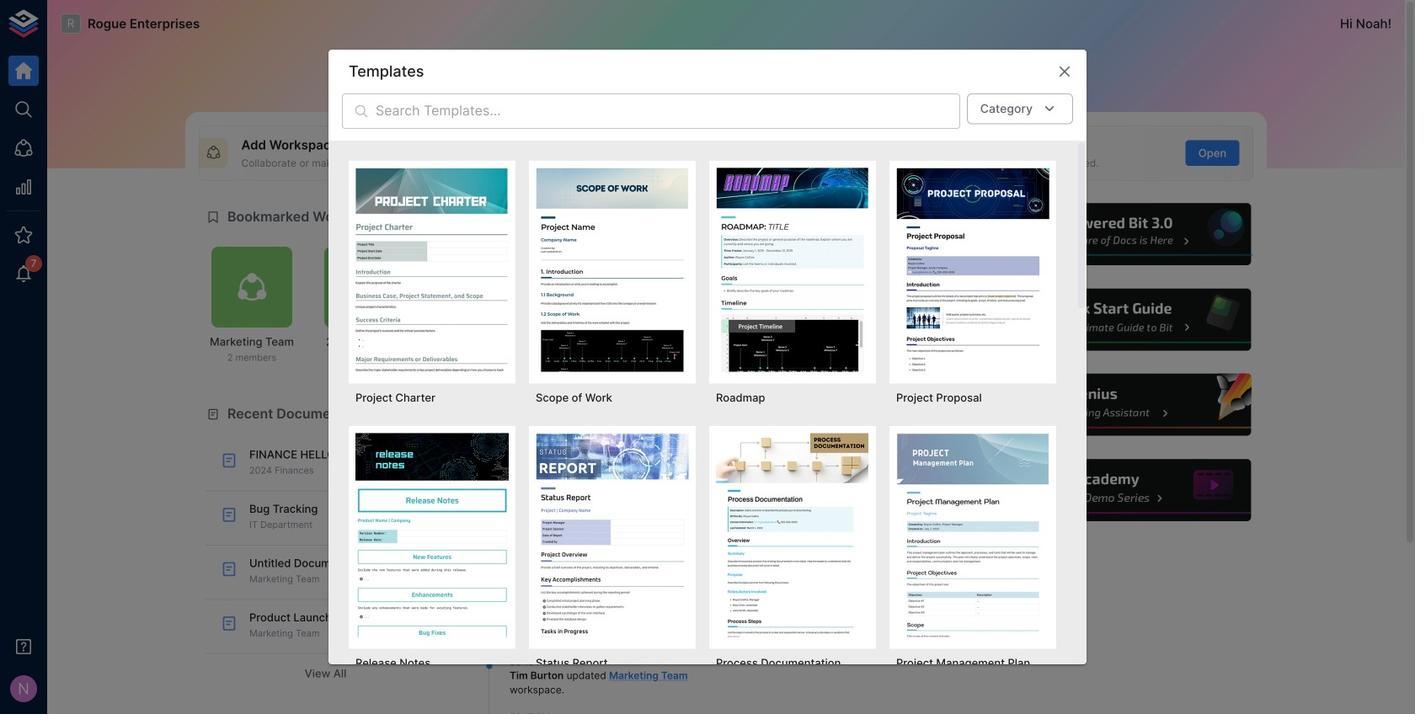 Task type: vqa. For each thing, say whether or not it's contained in the screenshot.
Process Documentation image
yes



Task type: describe. For each thing, give the bounding box(es) containing it.
4 help image from the top
[[1000, 457, 1253, 524]]

2 help image from the top
[[1000, 286, 1253, 353]]

scope of work image
[[536, 167, 689, 372]]

project charter image
[[355, 167, 509, 372]]

status report image
[[536, 433, 689, 637]]

3 help image from the top
[[1000, 372, 1253, 438]]

1 help image from the top
[[1000, 201, 1253, 268]]



Task type: locate. For each thing, give the bounding box(es) containing it.
roadmap image
[[716, 167, 869, 372]]

release notes image
[[355, 433, 509, 637]]

project proposal image
[[896, 167, 1049, 372]]

Search Templates... text field
[[376, 93, 960, 129]]

project management plan image
[[896, 433, 1049, 637]]

help image
[[1000, 201, 1253, 268], [1000, 286, 1253, 353], [1000, 372, 1253, 438], [1000, 457, 1253, 524]]

dialog
[[328, 50, 1087, 714]]

process documentation image
[[716, 433, 869, 637]]



